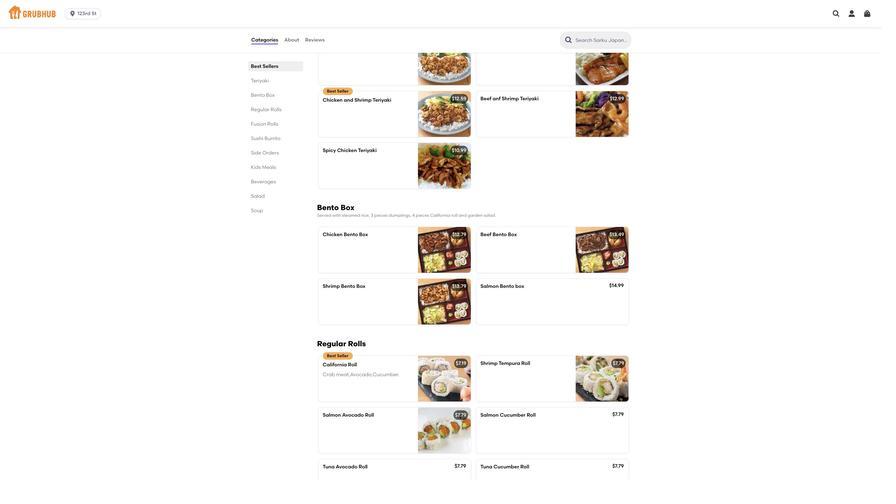 Task type: describe. For each thing, give the bounding box(es) containing it.
$14.99
[[609, 283, 624, 289]]

shrimp for shrimp teriyaki
[[323, 44, 340, 50]]

tuna avocado roll
[[323, 464, 368, 470]]

cucumber for salmon
[[500, 412, 526, 418]]

box inside bento box served with steamed rice, 3 pieces dumplings, 4 pieces california roll and garden salad.
[[341, 203, 354, 212]]

shrimp inside best seller chicken and shrimp teriyaki
[[354, 97, 372, 103]]

salmon teriyaki image
[[576, 39, 628, 85]]

salmon avocado roll image
[[418, 408, 471, 454]]

sushi burrito
[[251, 136, 280, 142]]

123rd
[[78, 11, 90, 17]]

seller for best seller chicken and shrimp teriyaki
[[337, 89, 348, 94]]

beef bento box
[[480, 232, 517, 238]]

bento inside bento box served with steamed rice, 3 pieces dumplings, 4 pieces california roll and garden salad.
[[317, 203, 339, 212]]

$13.49
[[610, 232, 624, 238]]

tuna for tuna cucumber roll
[[480, 464, 492, 470]]

$7.79 for tuna cucumber roll
[[612, 463, 624, 469]]

beef anf shrimp teriyaki
[[480, 96, 539, 102]]

2 pieces from the left
[[416, 213, 429, 218]]

meat,avocado,cucumber.
[[336, 372, 399, 378]]

0 vertical spatial regular
[[251, 107, 269, 113]]

shrimp tempura roll
[[480, 361, 530, 367]]

california roll
[[323, 362, 357, 368]]

sushi
[[251, 136, 263, 142]]

reviews
[[305, 37, 325, 43]]

box for beef bento box
[[508, 232, 517, 238]]

box for chicken bento box
[[359, 232, 368, 238]]

orders
[[262, 150, 279, 156]]

chicken inside best seller chicken and shrimp teriyaki
[[323, 97, 343, 103]]

shrimp bento box image
[[418, 279, 471, 325]]

salmon avocado roll
[[323, 412, 374, 418]]

Search Sarku Japan Teriyaki & Sushi Express search field
[[575, 37, 629, 44]]

shrimp teriyaki
[[323, 44, 360, 50]]

salmon for salmon avocado roll
[[323, 412, 341, 418]]

roll for salmon avocado roll
[[365, 412, 374, 418]]

shrimp teriyaki image
[[418, 39, 471, 85]]

salad.
[[484, 213, 496, 218]]

soup
[[251, 208, 263, 214]]

roll for tuna cucumber roll
[[520, 464, 529, 470]]

0 horizontal spatial regular rolls
[[251, 107, 282, 113]]

beverages
[[251, 179, 276, 185]]

bento for shrimp
[[341, 283, 355, 289]]

beef for beef bento box
[[480, 232, 491, 238]]

2 horizontal spatial svg image
[[863, 10, 871, 18]]

bento box served with steamed rice, 3 pieces dumplings, 4 pieces california roll and garden salad.
[[317, 203, 496, 218]]

bento for beef
[[493, 232, 507, 238]]

rice,
[[361, 213, 370, 218]]

kids meals
[[251, 164, 276, 170]]

st
[[92, 11, 96, 17]]

$13.99 button
[[476, 39, 628, 85]]

cucumber for tuna
[[494, 464, 519, 470]]

chicken teriyaki image
[[418, 0, 471, 33]]

$12.79
[[452, 232, 466, 238]]

tuna for tuna avocado roll
[[323, 464, 335, 470]]

123rd st button
[[64, 8, 104, 19]]

categories button
[[251, 27, 279, 53]]

$13.99
[[610, 44, 624, 50]]

teriyaki inside best seller chicken and shrimp teriyaki
[[373, 97, 391, 103]]

bento for salmon
[[500, 283, 514, 289]]

avocado for salmon
[[342, 412, 364, 418]]

california inside bento box served with steamed rice, 3 pieces dumplings, 4 pieces california roll and garden salad.
[[430, 213, 450, 218]]

0 horizontal spatial california
[[323, 362, 347, 368]]

reviews button
[[305, 27, 325, 53]]

1 horizontal spatial svg image
[[832, 10, 841, 18]]

$13.79
[[452, 283, 466, 289]]

categories
[[251, 37, 278, 43]]



Task type: vqa. For each thing, say whether or not it's contained in the screenshot.
top Pan-
no



Task type: locate. For each thing, give the bounding box(es) containing it.
salmon bento box
[[480, 283, 524, 289]]

dumplings,
[[389, 213, 411, 218]]

and inside bento box served with steamed rice, 3 pieces dumplings, 4 pieces california roll and garden salad.
[[459, 213, 467, 218]]

anf
[[493, 96, 501, 102]]

1 horizontal spatial tuna
[[480, 464, 492, 470]]

shrimp inside button
[[323, 44, 340, 50]]

svg image inside 123rd st button
[[69, 10, 76, 17]]

1 beef from the top
[[480, 96, 491, 102]]

shrimp tempura roll image
[[576, 356, 628, 402]]

box for shrimp bento box
[[356, 283, 365, 289]]

0 vertical spatial rolls
[[271, 107, 282, 113]]

$7.19
[[456, 361, 466, 367]]

beef bento box image
[[576, 227, 628, 273]]

beef
[[480, 96, 491, 102], [480, 232, 491, 238]]

regular up fusion
[[251, 107, 269, 113]]

$10.99
[[452, 147, 466, 153]]

spicy chicken teriyaki image
[[418, 143, 471, 189]]

crab
[[323, 372, 335, 378]]

1 vertical spatial rolls
[[267, 121, 278, 127]]

roll for tuna avocado roll
[[359, 464, 368, 470]]

123rd st
[[78, 11, 96, 17]]

1 horizontal spatial pieces
[[416, 213, 429, 218]]

box
[[515, 283, 524, 289]]

side orders
[[251, 150, 279, 156]]

avocado for tuna
[[336, 464, 357, 470]]

chicken
[[323, 97, 343, 103], [337, 147, 357, 153], [323, 232, 343, 238]]

best for best sellers
[[251, 63, 261, 69]]

0 vertical spatial cucumber
[[500, 412, 526, 418]]

svg image
[[832, 10, 841, 18], [863, 10, 871, 18], [69, 10, 76, 17]]

tuna
[[323, 464, 335, 470], [480, 464, 492, 470]]

regular rolls
[[251, 107, 282, 113], [317, 339, 366, 348]]

1 horizontal spatial regular
[[317, 339, 346, 348]]

sellers
[[263, 63, 278, 69]]

1 vertical spatial avocado
[[336, 464, 357, 470]]

seller
[[337, 89, 348, 94], [337, 354, 348, 358]]

1 vertical spatial and
[[459, 213, 467, 218]]

1 horizontal spatial california
[[430, 213, 450, 218]]

beef left anf
[[480, 96, 491, 102]]

0 vertical spatial california
[[430, 213, 450, 218]]

pieces right 3
[[374, 213, 388, 218]]

search icon image
[[564, 36, 573, 44]]

1 pieces from the left
[[374, 213, 388, 218]]

0 vertical spatial and
[[344, 97, 353, 103]]

meals
[[262, 164, 276, 170]]

1 vertical spatial seller
[[337, 354, 348, 358]]

chicken bento box
[[323, 232, 368, 238]]

roll for salmon cucumber roll
[[527, 412, 536, 418]]

california
[[430, 213, 450, 218], [323, 362, 347, 368]]

0 vertical spatial seller
[[337, 89, 348, 94]]

spicy chicken teriyaki
[[323, 147, 377, 153]]

tuna cucumber roll
[[480, 464, 529, 470]]

burrito
[[265, 136, 280, 142]]

chicken bento box image
[[418, 227, 471, 273]]

1 vertical spatial regular rolls
[[317, 339, 366, 348]]

shrimp
[[323, 44, 340, 50], [502, 96, 519, 102], [354, 97, 372, 103], [323, 283, 340, 289], [480, 361, 498, 367]]

3
[[371, 213, 373, 218]]

cucumber
[[500, 412, 526, 418], [494, 464, 519, 470]]

shrimp for shrimp tempura roll
[[480, 361, 498, 367]]

1 vertical spatial beef
[[480, 232, 491, 238]]

regular rolls up best seller
[[317, 339, 366, 348]]

best sellers
[[251, 63, 278, 69]]

svg image left svg image
[[832, 10, 841, 18]]

1 seller from the top
[[337, 89, 348, 94]]

pieces right 4
[[416, 213, 429, 218]]

2 vertical spatial rolls
[[348, 339, 366, 348]]

salad
[[251, 193, 265, 199]]

0 horizontal spatial regular
[[251, 107, 269, 113]]

1 horizontal spatial and
[[459, 213, 467, 218]]

$7.79
[[613, 361, 624, 367], [612, 412, 624, 418], [455, 412, 466, 418], [455, 463, 466, 469], [612, 463, 624, 469]]

regular
[[251, 107, 269, 113], [317, 339, 346, 348]]

shrimp for shrimp bento box
[[323, 283, 340, 289]]

beef anf shrimp teriyaki image
[[576, 91, 628, 137]]

0 horizontal spatial pieces
[[374, 213, 388, 218]]

best for best seller
[[327, 354, 336, 358]]

1 vertical spatial regular
[[317, 339, 346, 348]]

side
[[251, 150, 261, 156]]

rolls up fusion rolls
[[271, 107, 282, 113]]

garden
[[468, 213, 483, 218]]

0 horizontal spatial svg image
[[69, 10, 76, 17]]

fusion rolls
[[251, 121, 278, 127]]

2 tuna from the left
[[480, 464, 492, 470]]

bento
[[251, 92, 265, 98], [317, 203, 339, 212], [344, 232, 358, 238], [493, 232, 507, 238], [341, 283, 355, 289], [500, 283, 514, 289]]

box
[[266, 92, 275, 98], [341, 203, 354, 212], [359, 232, 368, 238], [508, 232, 517, 238], [356, 283, 365, 289]]

svg image
[[848, 10, 856, 18]]

best seller
[[327, 354, 348, 358]]

california roll image
[[418, 356, 471, 402]]

spicy
[[323, 147, 336, 153]]

2 vertical spatial best
[[327, 354, 336, 358]]

rolls right fusion
[[267, 121, 278, 127]]

0 horizontal spatial and
[[344, 97, 353, 103]]

2 vertical spatial chicken
[[323, 232, 343, 238]]

regular up best seller
[[317, 339, 346, 348]]

best for best seller chicken and shrimp teriyaki
[[327, 89, 336, 94]]

svg image left 123rd
[[69, 10, 76, 17]]

about
[[284, 37, 299, 43]]

roll
[[451, 213, 458, 218]]

salmon
[[480, 283, 499, 289], [323, 412, 341, 418], [480, 412, 499, 418]]

regular rolls up fusion rolls
[[251, 107, 282, 113]]

0 horizontal spatial tuna
[[323, 464, 335, 470]]

tempura
[[499, 361, 520, 367]]

2 beef from the top
[[480, 232, 491, 238]]

fusion
[[251, 121, 266, 127]]

main navigation navigation
[[0, 0, 882, 27]]

chicken and shrimp teriyaki image
[[418, 91, 471, 137]]

2 seller from the top
[[337, 354, 348, 358]]

$12.59
[[452, 96, 466, 102]]

1 vertical spatial cucumber
[[494, 464, 519, 470]]

1 vertical spatial california
[[323, 362, 347, 368]]

pieces
[[374, 213, 388, 218], [416, 213, 429, 218]]

kids
[[251, 164, 261, 170]]

bento box
[[251, 92, 275, 98]]

1 horizontal spatial regular rolls
[[317, 339, 366, 348]]

$12.99
[[610, 96, 624, 102]]

0 vertical spatial chicken
[[323, 97, 343, 103]]

salmon for salmon cucumber roll
[[480, 412, 499, 418]]

0 vertical spatial best
[[251, 63, 261, 69]]

roll
[[521, 361, 530, 367], [348, 362, 357, 368], [365, 412, 374, 418], [527, 412, 536, 418], [359, 464, 368, 470], [520, 464, 529, 470]]

rolls up best seller
[[348, 339, 366, 348]]

$7.79 for tuna avocado roll
[[455, 463, 466, 469]]

served
[[317, 213, 331, 218]]

best seller chicken and shrimp teriyaki
[[323, 89, 391, 103]]

and inside best seller chicken and shrimp teriyaki
[[344, 97, 353, 103]]

1 tuna from the left
[[323, 464, 335, 470]]

california down best seller
[[323, 362, 347, 368]]

1 vertical spatial chicken
[[337, 147, 357, 153]]

about button
[[284, 27, 300, 53]]

with
[[332, 213, 341, 218]]

bento for chicken
[[344, 232, 358, 238]]

teriyaki
[[341, 44, 360, 50], [251, 78, 269, 84], [520, 96, 539, 102], [373, 97, 391, 103], [358, 147, 377, 153]]

seller inside best seller chicken and shrimp teriyaki
[[337, 89, 348, 94]]

svg image right svg image
[[863, 10, 871, 18]]

teriyaki inside button
[[341, 44, 360, 50]]

0 vertical spatial avocado
[[342, 412, 364, 418]]

best
[[251, 63, 261, 69], [327, 89, 336, 94], [327, 354, 336, 358]]

$7.79 for salmon cucumber roll
[[612, 412, 624, 418]]

rolls
[[271, 107, 282, 113], [267, 121, 278, 127], [348, 339, 366, 348]]

1 vertical spatial best
[[327, 89, 336, 94]]

beef down salad.
[[480, 232, 491, 238]]

0 vertical spatial beef
[[480, 96, 491, 102]]

beef for beef anf shrimp teriyaki
[[480, 96, 491, 102]]

4
[[412, 213, 415, 218]]

california left roll
[[430, 213, 450, 218]]

avocado
[[342, 412, 364, 418], [336, 464, 357, 470]]

0 vertical spatial regular rolls
[[251, 107, 282, 113]]

crab meat,avocado,cucumber.
[[323, 372, 399, 378]]

shrimp teriyaki button
[[318, 39, 471, 85]]

roll for shrimp tempura roll
[[521, 361, 530, 367]]

shrimp bento box
[[323, 283, 365, 289]]

salmon cucumber roll
[[480, 412, 536, 418]]

beef teriyaki image
[[576, 0, 628, 33]]

best inside best seller chicken and shrimp teriyaki
[[327, 89, 336, 94]]

and
[[344, 97, 353, 103], [459, 213, 467, 218]]

seller for best seller
[[337, 354, 348, 358]]

salmon for salmon bento box
[[480, 283, 499, 289]]

steamed
[[342, 213, 360, 218]]



